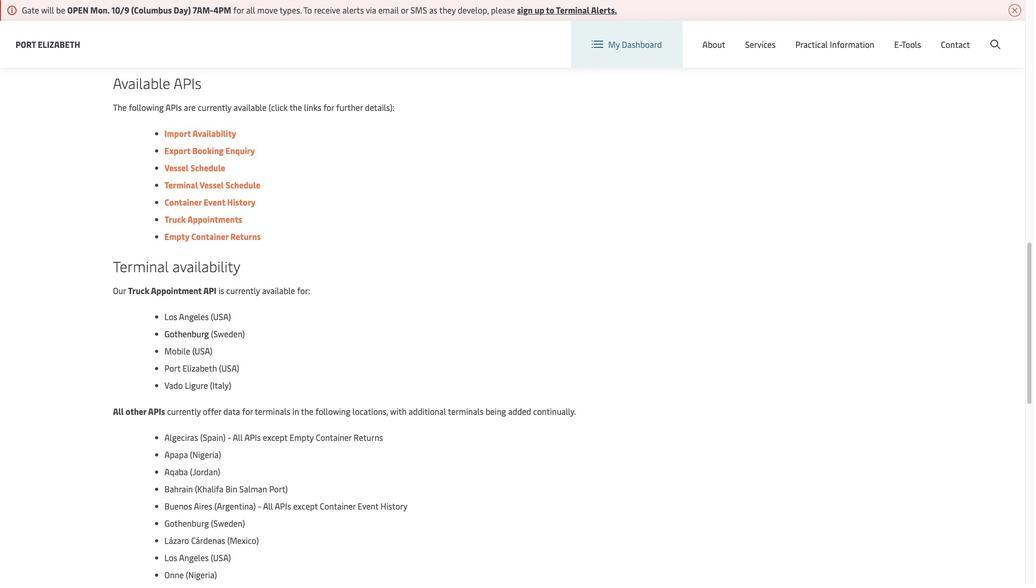 Task type: locate. For each thing, give the bounding box(es) containing it.
menu
[[851, 30, 872, 42]]

0 vertical spatial los angeles (usa)
[[165, 311, 231, 322]]

data right offer
[[223, 406, 240, 417]]

truck down the container event history link
[[165, 214, 186, 225]]

0 vertical spatial gothenburg (sweden)
[[165, 328, 245, 340]]

receive
[[314, 4, 341, 16]]

they
[[439, 4, 456, 16]]

1 horizontal spatial port
[[165, 363, 181, 374]]

for right links
[[324, 102, 334, 113]]

tools
[[902, 39, 922, 50]]

1 vertical spatial empty
[[290, 432, 314, 443]]

available left for:
[[262, 285, 295, 296]]

all
[[113, 406, 124, 417], [263, 501, 273, 512]]

0 vertical spatial -
[[237, 0, 240, 12]]

gothenburg up mobile (usa)
[[165, 328, 209, 340]]

(sweden) down (argentina)
[[211, 518, 245, 529]]

data left to
[[279, 0, 296, 12]]

(spain)
[[200, 432, 226, 443]]

port)
[[269, 483, 288, 495]]

angeles up onne (nigeria)
[[179, 552, 209, 564]]

apapa
[[165, 449, 188, 460]]

all left 'other'
[[113, 406, 124, 417]]

cárdenas
[[191, 535, 225, 546]]

increased accuracy - container data is transferred automatically removing the chance of human error or reliance on outdated information
[[165, 0, 592, 25]]

- for accuracy
[[237, 0, 240, 12]]

apis right (spain)
[[245, 432, 261, 443]]

data
[[279, 0, 296, 12], [223, 406, 240, 417]]

(nigeria) right onne
[[186, 569, 217, 581]]

0 vertical spatial (sweden)
[[211, 328, 245, 340]]

1 vertical spatial port
[[165, 363, 181, 374]]

0 vertical spatial port
[[16, 38, 36, 50]]

port down gate
[[16, 38, 36, 50]]

accuracy
[[202, 0, 235, 12]]

0 vertical spatial (nigeria)
[[190, 449, 221, 460]]

terminal down vessel schedule
[[165, 179, 198, 191]]

our
[[113, 285, 126, 296]]

offer
[[203, 406, 221, 417]]

transferred
[[306, 0, 348, 12]]

further
[[336, 102, 363, 113]]

is left transferred
[[298, 0, 304, 12]]

1 gothenburg from the top
[[165, 328, 209, 340]]

1 horizontal spatial elizabeth
[[183, 363, 217, 374]]

is right api at the left of page
[[219, 285, 224, 296]]

0 horizontal spatial elizabeth
[[38, 38, 80, 50]]

1 vertical spatial is
[[219, 285, 224, 296]]

0 vertical spatial elizabeth
[[38, 38, 80, 50]]

1 horizontal spatial schedule
[[226, 179, 261, 191]]

global menu button
[[802, 21, 883, 52]]

is
[[298, 0, 304, 12], [219, 285, 224, 296]]

for left all
[[233, 4, 244, 16]]

1 horizontal spatial all
[[263, 501, 273, 512]]

lázaro
[[165, 535, 189, 546]]

outdated
[[165, 13, 199, 25]]

location
[[760, 30, 792, 42]]

truck appointments
[[165, 214, 242, 225]]

login / create account
[[922, 30, 1006, 42]]

sign
[[517, 4, 533, 16]]

2 vertical spatial terminal
[[113, 256, 169, 276]]

los angeles (usa) down api at the left of page
[[165, 311, 231, 322]]

truck right our
[[128, 285, 149, 296]]

1 los angeles (usa) from the top
[[165, 311, 231, 322]]

availability
[[193, 128, 236, 139]]

1 horizontal spatial truck
[[165, 214, 186, 225]]

terminal vessel schedule link
[[165, 179, 261, 191]]

move
[[257, 4, 278, 16]]

the for removing
[[440, 0, 453, 12]]

0 vertical spatial schedule
[[191, 162, 225, 174]]

0 vertical spatial following
[[129, 102, 164, 113]]

the right in
[[301, 406, 314, 417]]

buenos aires (argentina) - all apis except container event history
[[165, 501, 408, 512]]

0 horizontal spatial terminals
[[255, 406, 291, 417]]

0 vertical spatial returns
[[231, 231, 261, 242]]

- right (spain)
[[228, 432, 231, 443]]

vessel down export
[[165, 162, 189, 174]]

practical information button
[[796, 21, 875, 68]]

global
[[825, 30, 849, 42]]

1 vertical spatial truck
[[128, 285, 149, 296]]

gothenburg (sweden)
[[165, 328, 245, 340], [165, 518, 245, 529]]

buenos
[[165, 501, 192, 512]]

0 vertical spatial event
[[204, 196, 225, 208]]

dashboard
[[622, 39, 662, 50]]

0 vertical spatial except
[[263, 432, 288, 443]]

truck
[[165, 214, 186, 225], [128, 285, 149, 296]]

currently up "algeciras"
[[167, 406, 201, 417]]

reliance
[[551, 0, 580, 12]]

los down appointment
[[165, 311, 177, 322]]

currently right the are
[[198, 102, 232, 113]]

0 vertical spatial the
[[440, 0, 453, 12]]

1 horizontal spatial or
[[541, 0, 549, 12]]

1 vertical spatial terminal
[[165, 179, 198, 191]]

(nigeria) up (jordan)
[[190, 449, 221, 460]]

- inside the increased accuracy - container data is transferred automatically removing the chance of human error or reliance on outdated information
[[237, 0, 240, 12]]

1 vertical spatial gothenburg (sweden)
[[165, 518, 245, 529]]

0 horizontal spatial vessel
[[165, 162, 189, 174]]

(columbus
[[131, 4, 172, 16]]

0 vertical spatial los
[[165, 311, 177, 322]]

elizabeth for port elizabeth (usa)
[[183, 363, 217, 374]]

data inside the increased accuracy - container data is transferred automatically removing the chance of human error or reliance on outdated information
[[279, 0, 296, 12]]

algeciras
[[165, 432, 198, 443]]

e-
[[895, 39, 902, 50]]

0 horizontal spatial history
[[227, 196, 256, 208]]

appointment
[[151, 285, 202, 296]]

1 vertical spatial vessel
[[200, 179, 224, 191]]

practical information
[[796, 39, 875, 50]]

currently right api at the left of page
[[226, 285, 260, 296]]

returns down locations,
[[354, 432, 383, 443]]

0 horizontal spatial -
[[228, 432, 231, 443]]

0 horizontal spatial port
[[16, 38, 36, 50]]

gothenburg (sweden) up mobile (usa)
[[165, 328, 245, 340]]

vessel schedule
[[165, 162, 225, 174]]

available
[[234, 102, 267, 113], [262, 285, 295, 296]]

1 vertical spatial los
[[165, 552, 177, 564]]

details):
[[365, 102, 395, 113]]

the right "as"
[[440, 0, 453, 12]]

1 vertical spatial los angeles (usa)
[[165, 552, 231, 564]]

0 horizontal spatial empty
[[165, 231, 190, 242]]

terminal right to
[[556, 4, 590, 16]]

terminals
[[255, 406, 291, 417], [448, 406, 484, 417]]

(usa) up port elizabeth (usa)
[[192, 345, 213, 357]]

7am-
[[193, 4, 213, 16]]

(sweden)
[[211, 328, 245, 340], [211, 518, 245, 529]]

port elizabeth (usa)
[[165, 363, 239, 374]]

empty
[[165, 231, 190, 242], [290, 432, 314, 443]]

apis up the are
[[174, 73, 202, 93]]

vessel
[[165, 162, 189, 174], [200, 179, 224, 191]]

2 los from the top
[[165, 552, 177, 564]]

email
[[378, 4, 399, 16]]

available apis
[[113, 73, 202, 93]]

for
[[233, 4, 244, 16], [324, 102, 334, 113], [242, 406, 253, 417]]

the inside the increased accuracy - container data is transferred automatically removing the chance of human error or reliance on outdated information
[[440, 0, 453, 12]]

contact
[[941, 39, 971, 50]]

1 horizontal spatial except
[[293, 501, 318, 512]]

(usa) up (italy)
[[219, 363, 239, 374]]

2 vertical spatial the
[[301, 406, 314, 417]]

bin
[[226, 483, 237, 495]]

or right error
[[541, 0, 549, 12]]

0 vertical spatial data
[[279, 0, 296, 12]]

1 horizontal spatial terminals
[[448, 406, 484, 417]]

available left (click
[[234, 102, 267, 113]]

vessel up the container event history link
[[200, 179, 224, 191]]

0 vertical spatial history
[[227, 196, 256, 208]]

1 horizontal spatial vessel
[[200, 179, 224, 191]]

empty up terminal availability
[[165, 231, 190, 242]]

1 los from the top
[[165, 311, 177, 322]]

2 (sweden) from the top
[[211, 518, 245, 529]]

returns down appointments
[[231, 231, 261, 242]]

all down port)
[[263, 501, 273, 512]]

0 horizontal spatial truck
[[128, 285, 149, 296]]

1 horizontal spatial data
[[279, 0, 296, 12]]

port elizabeth
[[16, 38, 80, 50]]

- left all
[[237, 0, 240, 12]]

the
[[440, 0, 453, 12], [290, 102, 302, 113], [301, 406, 314, 417]]

1 vertical spatial (sweden)
[[211, 518, 245, 529]]

0 vertical spatial all
[[113, 406, 124, 417]]

1 vertical spatial event
[[358, 501, 379, 512]]

port for port elizabeth (usa)
[[165, 363, 181, 374]]

following down available
[[129, 102, 164, 113]]

(nigeria)
[[190, 449, 221, 460], [186, 569, 217, 581]]

1 horizontal spatial -
[[237, 0, 240, 12]]

0 horizontal spatial schedule
[[191, 162, 225, 174]]

port up vado
[[165, 363, 181, 374]]

0 horizontal spatial all
[[113, 406, 124, 417]]

2 horizontal spatial -
[[258, 501, 261, 512]]

create
[[949, 30, 973, 42]]

apis left the are
[[166, 102, 182, 113]]

vado ligure (italy)
[[165, 380, 233, 391]]

1 horizontal spatial event
[[358, 501, 379, 512]]

1 horizontal spatial is
[[298, 0, 304, 12]]

is inside the increased accuracy - container data is transferred automatically removing the chance of human error or reliance on outdated information
[[298, 0, 304, 12]]

being
[[486, 406, 506, 417]]

0 vertical spatial available
[[234, 102, 267, 113]]

los angeles (usa) up onne (nigeria)
[[165, 552, 231, 564]]

2 gothenburg (sweden) from the top
[[165, 518, 245, 529]]

terminal for terminal vessel schedule
[[165, 179, 198, 191]]

terminal up our
[[113, 256, 169, 276]]

booking
[[192, 145, 224, 156]]

my dashboard
[[609, 39, 662, 50]]

1 vertical spatial gothenburg
[[165, 518, 209, 529]]

0 vertical spatial gothenburg
[[165, 328, 209, 340]]

switch
[[733, 30, 757, 42]]

following right in
[[316, 406, 351, 417]]

the left links
[[290, 102, 302, 113]]

los up onne
[[165, 552, 177, 564]]

(mexico)
[[227, 535, 259, 546]]

schedule down "booking" at the left of the page
[[191, 162, 225, 174]]

terminals left in
[[255, 406, 291, 417]]

0 horizontal spatial returns
[[231, 231, 261, 242]]

2 gothenburg from the top
[[165, 518, 209, 529]]

truck appointments link
[[165, 214, 242, 225]]

gothenburg down buenos
[[165, 518, 209, 529]]

(argentina)
[[215, 501, 256, 512]]

1 vertical spatial all
[[263, 501, 273, 512]]

elizabeth up vado ligure (italy)
[[183, 363, 217, 374]]

1 vertical spatial elizabeth
[[183, 363, 217, 374]]

contact button
[[941, 21, 971, 68]]

1 vertical spatial history
[[381, 501, 408, 512]]

import availability link
[[165, 128, 236, 139]]

angeles down api at the left of page
[[179, 311, 209, 322]]

empty down in
[[290, 432, 314, 443]]

0 vertical spatial currently
[[198, 102, 232, 113]]

apis right 'other'
[[148, 406, 165, 417]]

(usa) down our truck appointment api is currently available for: on the left of page
[[211, 311, 231, 322]]

1 vertical spatial angeles
[[179, 552, 209, 564]]

(italy)
[[210, 380, 231, 391]]

gothenburg (sweden) down aires
[[165, 518, 245, 529]]

1 vertical spatial following
[[316, 406, 351, 417]]

types.
[[280, 4, 302, 16]]

schedule down enquiry
[[226, 179, 261, 191]]

1 vertical spatial data
[[223, 406, 240, 417]]

(sweden) up mobile (usa)
[[211, 328, 245, 340]]

0 horizontal spatial or
[[401, 4, 409, 16]]

as
[[429, 4, 438, 16]]

1 horizontal spatial following
[[316, 406, 351, 417]]

1 vertical spatial except
[[293, 501, 318, 512]]

for right offer
[[242, 406, 253, 417]]

empty container returns
[[165, 231, 261, 242]]

elizabeth down be
[[38, 38, 80, 50]]

1 vertical spatial (nigeria)
[[186, 569, 217, 581]]

container event history
[[165, 196, 256, 208]]

1 vertical spatial -
[[228, 432, 231, 443]]

1 horizontal spatial returns
[[354, 432, 383, 443]]

- down salman in the left of the page
[[258, 501, 261, 512]]

or left sms
[[401, 4, 409, 16]]

0 vertical spatial is
[[298, 0, 304, 12]]

terminals left being
[[448, 406, 484, 417]]

0 horizontal spatial except
[[263, 432, 288, 443]]

our truck appointment api is currently available for:
[[113, 285, 310, 296]]

1 vertical spatial available
[[262, 285, 295, 296]]

0 vertical spatial angeles
[[179, 311, 209, 322]]

mon.
[[90, 4, 110, 16]]

2 angeles from the top
[[179, 552, 209, 564]]

1 horizontal spatial empty
[[290, 432, 314, 443]]



Task type: vqa. For each thing, say whether or not it's contained in the screenshot.
top is
yes



Task type: describe. For each thing, give the bounding box(es) containing it.
enquiry
[[226, 145, 255, 156]]

my dashboard button
[[592, 21, 662, 68]]

export booking enquiry link
[[165, 145, 255, 156]]

alerts
[[343, 4, 364, 16]]

will
[[41, 4, 54, 16]]

1 vertical spatial schedule
[[226, 179, 261, 191]]

lázaro cárdenas (mexico)
[[165, 535, 259, 546]]

onne
[[165, 569, 184, 581]]

the following apis are currently available (click the links for further details):
[[113, 102, 395, 113]]

0 vertical spatial truck
[[165, 214, 186, 225]]

0 vertical spatial vessel
[[165, 162, 189, 174]]

develop,
[[458, 4, 489, 16]]

0 horizontal spatial event
[[204, 196, 225, 208]]

0 horizontal spatial data
[[223, 406, 240, 417]]

all
[[246, 4, 255, 16]]

please
[[491, 4, 515, 16]]

account
[[975, 30, 1006, 42]]

other
[[126, 406, 147, 417]]

2 los angeles (usa) from the top
[[165, 552, 231, 564]]

empty container returns link
[[165, 231, 261, 242]]

services button
[[745, 21, 776, 68]]

mobile (usa)
[[165, 345, 213, 357]]

1 vertical spatial for
[[324, 102, 334, 113]]

gate
[[22, 4, 39, 16]]

practical
[[796, 39, 828, 50]]

(click
[[269, 102, 288, 113]]

1 vertical spatial currently
[[226, 285, 260, 296]]

on
[[582, 0, 592, 12]]

information
[[830, 39, 875, 50]]

e-tools button
[[895, 21, 922, 68]]

1 angeles from the top
[[179, 311, 209, 322]]

1 terminals from the left
[[255, 406, 291, 417]]

aires
[[194, 501, 212, 512]]

(nigeria) for onne (nigeria)
[[186, 569, 217, 581]]

0 vertical spatial empty
[[165, 231, 190, 242]]

to
[[304, 4, 312, 16]]

(usa) down lázaro cárdenas (mexico)
[[211, 552, 231, 564]]

about button
[[703, 21, 726, 68]]

0 horizontal spatial is
[[219, 285, 224, 296]]

/
[[944, 30, 947, 42]]

error
[[521, 0, 539, 12]]

4pm
[[213, 4, 231, 16]]

port for port elizabeth
[[16, 38, 36, 50]]

onne (nigeria)
[[165, 569, 217, 581]]

2 vertical spatial -
[[258, 501, 261, 512]]

my
[[609, 39, 620, 50]]

close alert image
[[1009, 4, 1022, 17]]

locations,
[[353, 406, 388, 417]]

10/9
[[112, 4, 129, 16]]

services
[[745, 39, 776, 50]]

- for (spain)
[[228, 432, 231, 443]]

e-tools
[[895, 39, 922, 50]]

1 gothenburg (sweden) from the top
[[165, 328, 245, 340]]

apis down port)
[[275, 501, 291, 512]]

or inside the increased accuracy - container data is transferred automatically removing the chance of human error or reliance on outdated information
[[541, 0, 549, 12]]

the for in
[[301, 406, 314, 417]]

the
[[113, 102, 127, 113]]

alerts.
[[591, 4, 617, 16]]

import availability
[[165, 128, 236, 139]]

added
[[508, 406, 531, 417]]

container
[[242, 0, 277, 12]]

bahrain (khalifa bin salman port)
[[165, 483, 288, 495]]

salman
[[239, 483, 267, 495]]

login / create account link
[[903, 21, 1006, 52]]

all other apis currently offer data for terminals in the following locations, with additional terminals being added continually.
[[113, 406, 576, 417]]

human
[[493, 0, 519, 12]]

(khalifa
[[195, 483, 224, 495]]

open
[[67, 4, 89, 16]]

removing
[[403, 0, 438, 12]]

1 vertical spatial returns
[[354, 432, 383, 443]]

for:
[[297, 285, 310, 296]]

vessel schedule link
[[165, 162, 225, 174]]

2 terminals from the left
[[448, 406, 484, 417]]

gate will be open mon. 10/9 (columbus day) 7am-4pm for all move types. to receive alerts via email or sms as they develop, please sign up to terminal alerts.
[[22, 4, 617, 16]]

vado
[[165, 380, 183, 391]]

export
[[165, 145, 191, 156]]

are
[[184, 102, 196, 113]]

terminal for terminal availability
[[113, 256, 169, 276]]

0 vertical spatial terminal
[[556, 4, 590, 16]]

elizabeth for port elizabeth
[[38, 38, 80, 50]]

switch location
[[733, 30, 792, 42]]

apapa (nigeria)
[[165, 449, 221, 460]]

0 horizontal spatial following
[[129, 102, 164, 113]]

login
[[922, 30, 942, 42]]

2 vertical spatial currently
[[167, 406, 201, 417]]

0 vertical spatial for
[[233, 4, 244, 16]]

available
[[113, 73, 170, 93]]

availability
[[173, 256, 240, 276]]

2 vertical spatial for
[[242, 406, 253, 417]]

export booking enquiry
[[165, 145, 255, 156]]

port elizabeth link
[[16, 38, 80, 51]]

chance
[[455, 0, 481, 12]]

1 horizontal spatial history
[[381, 501, 408, 512]]

ligure
[[185, 380, 208, 391]]

about
[[703, 39, 726, 50]]

1 vertical spatial the
[[290, 102, 302, 113]]

to
[[546, 4, 555, 16]]

algeciras (spain) - all apis except empty container returns
[[165, 432, 383, 443]]

1 (sweden) from the top
[[211, 328, 245, 340]]

automatically
[[350, 0, 401, 12]]

(nigeria) for apapa (nigeria)
[[190, 449, 221, 460]]

aqaba (jordan)
[[165, 466, 222, 478]]

switch location button
[[716, 30, 792, 42]]

api
[[203, 285, 217, 296]]

information
[[201, 13, 245, 25]]

global menu
[[825, 30, 872, 42]]

be
[[56, 4, 65, 16]]

day)
[[174, 4, 191, 16]]



